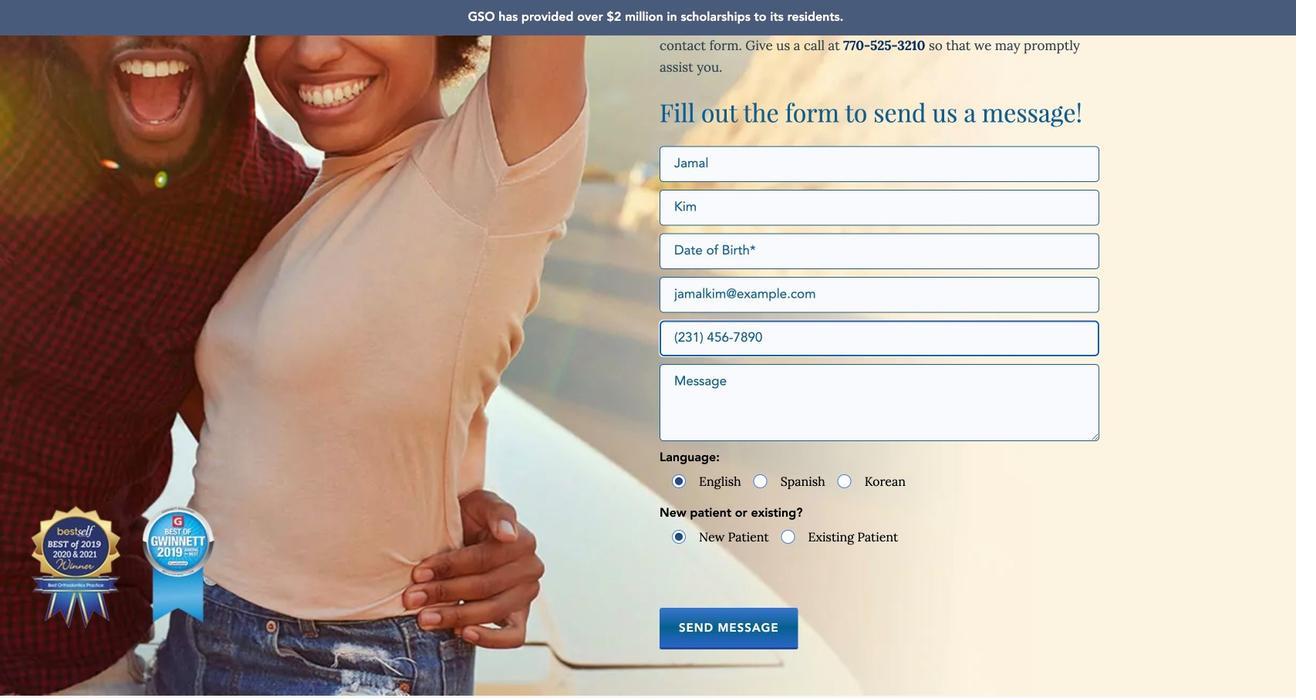 Task type: describe. For each thing, give the bounding box(es) containing it.
Last Name* text field
[[660, 190, 1100, 226]]

First Name* text field
[[660, 146, 1100, 182]]

Date of Birth* text field
[[660, 233, 1100, 269]]

none submit inside the contact form 'element'
[[660, 608, 798, 650]]



Task type: locate. For each thing, give the bounding box(es) containing it.
None submit
[[660, 608, 798, 650]]

Message text field
[[660, 364, 1100, 441]]

contact form element
[[660, 146, 1100, 650]]

Phone* telephone field
[[660, 320, 1100, 356]]

Email* email field
[[660, 277, 1100, 313]]



Task type: vqa. For each thing, say whether or not it's contained in the screenshot.
First Name* text box
yes



